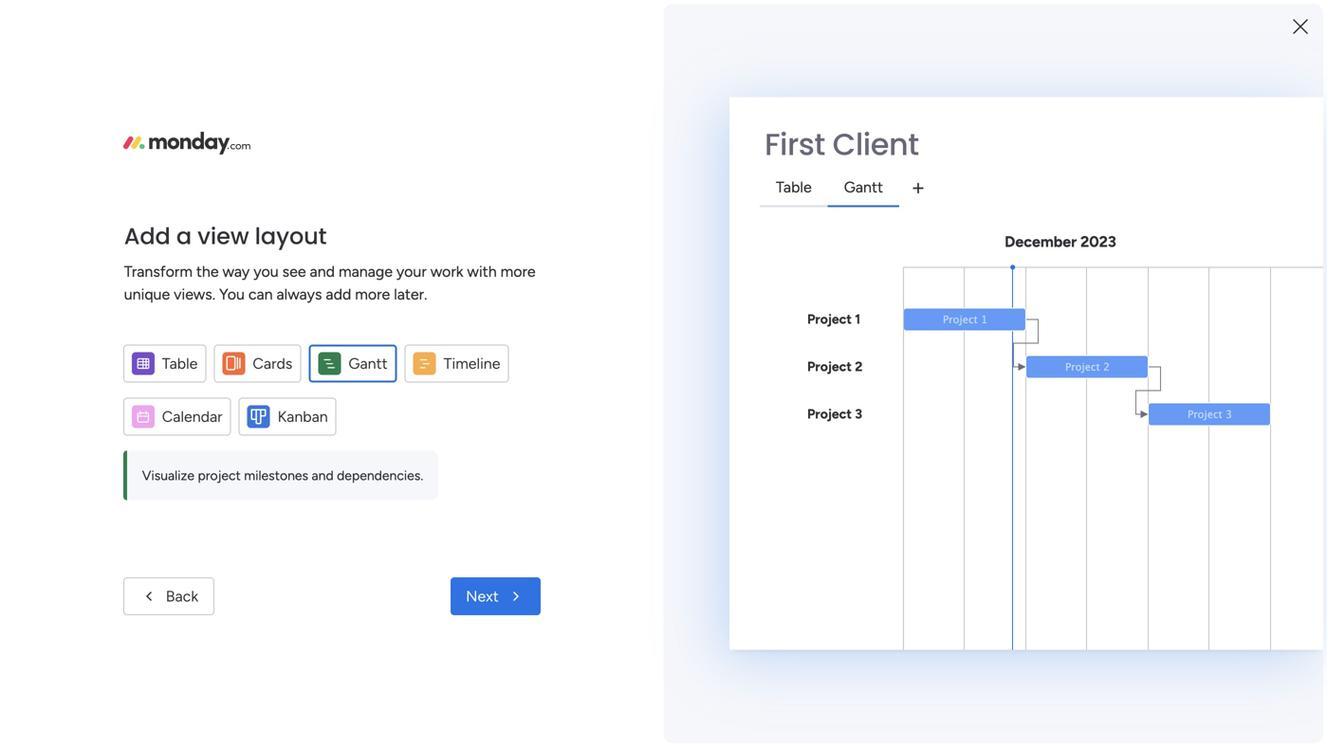 Task type: locate. For each thing, give the bounding box(es) containing it.
work down gantt
[[341, 379, 370, 395]]

update feed (inbox)
[[320, 453, 478, 473]]

app
[[1176, 297, 1203, 314]]

0 horizontal spatial your
[[397, 263, 427, 281]]

0 vertical spatial with
[[467, 263, 497, 281]]

workspace for main workspace work management
[[424, 574, 507, 595]]

quick search
[[1194, 72, 1284, 90]]

project management up the work management > main workspace
[[345, 348, 491, 366]]

component image
[[317, 376, 334, 393]]

explore templates
[[1096, 623, 1218, 641]]

1 vertical spatial your
[[1069, 558, 1100, 576]]

2 vertical spatial workspace
[[424, 574, 507, 595]]

cards button
[[214, 345, 301, 383]]

main workspace work management
[[383, 574, 524, 618]]

calendar
[[162, 408, 223, 426]]

and right milestones
[[312, 468, 334, 484]]

0 vertical spatial work
[[431, 263, 464, 281]]

0 horizontal spatial project management
[[45, 236, 169, 252]]

templates inside "button"
[[1150, 623, 1218, 641]]

0 vertical spatial and
[[310, 263, 335, 281]]

can
[[248, 286, 273, 304]]

lottie animation image
[[0, 556, 242, 748]]

0 horizontal spatial main
[[44, 151, 77, 169]]

invite team members (0/1) link
[[1062, 247, 1299, 268]]

0 vertical spatial your
[[397, 263, 427, 281]]

give
[[1084, 62, 1114, 79]]

work inside transform the way you see and manage your work with more unique views. you can always add more later.
[[431, 263, 464, 281]]

1 vertical spatial and
[[312, 468, 334, 484]]

(inbox)
[[421, 453, 478, 473]]

work
[[431, 263, 464, 281], [341, 379, 370, 395], [406, 601, 437, 618]]

update
[[320, 453, 378, 473]]

complete
[[1062, 273, 1125, 290]]

project left 1 on the right of page
[[943, 314, 978, 326]]

transform the way you see and manage your work with more unique views. you can always add more later.
[[124, 263, 536, 304]]

1 horizontal spatial management
[[399, 348, 491, 366]]

0 vertical spatial more
[[501, 263, 536, 281]]

main
[[44, 151, 77, 169], [466, 379, 495, 395], [383, 574, 420, 595]]

0 vertical spatial management
[[373, 379, 451, 395]]

&
[[1056, 684, 1066, 702]]

2 vertical spatial work
[[406, 601, 437, 618]]

1 vertical spatial work
[[341, 379, 370, 395]]

feed
[[382, 453, 417, 473]]

quick search button
[[1163, 62, 1299, 100]]

0 horizontal spatial with
[[467, 263, 497, 281]]

your inside transform the way you see and manage your work with more unique views. you can always add more later.
[[397, 263, 427, 281]]

option
[[0, 227, 242, 231]]

work management > main workspace
[[341, 379, 562, 395]]

boost
[[1026, 558, 1066, 576]]

enable
[[1062, 225, 1105, 242]]

transform
[[124, 263, 193, 281]]

management
[[373, 379, 451, 395], [440, 601, 524, 618]]

with inside the boost your workflow in minutes with ready-made templates
[[1243, 558, 1273, 576]]

more
[[501, 263, 536, 281], [355, 286, 390, 304]]

1 horizontal spatial with
[[1243, 558, 1273, 576]]

main workspace button
[[13, 144, 189, 176]]

main inside button
[[44, 151, 77, 169]]

project 3
[[1188, 409, 1233, 421]]

project management up transform
[[45, 236, 169, 252]]

your up made
[[1069, 558, 1100, 576]]

first client
[[765, 123, 919, 166]]

logo image
[[123, 132, 250, 155]]

0 vertical spatial templates
[[1112, 581, 1180, 599]]

0 horizontal spatial lottie animation element
[[0, 556, 242, 748]]

gantt button
[[309, 345, 397, 383]]

1 vertical spatial management
[[440, 601, 524, 618]]

back button
[[123, 578, 215, 616]]

manage
[[339, 263, 393, 281]]

december 2023
[[1005, 233, 1117, 251]]

with
[[467, 263, 497, 281], [1243, 558, 1273, 576]]

management up transform
[[91, 236, 169, 252]]

v2 user feedback image
[[1063, 70, 1077, 92]]

templates
[[1112, 581, 1180, 599], [1150, 623, 1218, 641]]

noah lott image
[[1275, 8, 1305, 38]]

and up add
[[310, 263, 335, 281]]

add
[[326, 286, 351, 304]]

work left next
[[406, 601, 437, 618]]

with right minutes
[[1243, 558, 1273, 576]]

minutes
[[1185, 558, 1240, 576]]

calendar button
[[123, 398, 231, 436]]

profile
[[1129, 273, 1169, 290]]

main for main workspace work management
[[383, 574, 420, 595]]

and inside transform the way you see and manage your work with more unique views. you can always add more later.
[[310, 263, 335, 281]]

your up the later. on the left top
[[397, 263, 427, 281]]

project
[[45, 236, 87, 252], [943, 314, 978, 326], [345, 348, 395, 366], [1066, 361, 1101, 373], [1188, 409, 1223, 421]]

0 horizontal spatial management
[[91, 236, 169, 252]]

view
[[198, 221, 249, 252]]

2 vertical spatial main
[[383, 574, 420, 595]]

2 horizontal spatial main
[[466, 379, 495, 395]]

workspace for main workspace
[[81, 151, 156, 169]]

project
[[198, 468, 241, 484]]

layout
[[255, 221, 327, 252]]

1
[[981, 314, 988, 326]]

(0/1)
[[1202, 249, 1232, 266]]

install our mobile app link
[[1062, 295, 1299, 317]]

workspace inside main workspace work management
[[424, 574, 507, 595]]

management up the work management > main workspace
[[399, 348, 491, 366]]

templates inside the boost your workflow in minutes with ready-made templates
[[1112, 581, 1180, 599]]

0 vertical spatial project management
[[45, 236, 169, 252]]

next button
[[451, 578, 541, 616]]

1 horizontal spatial your
[[1069, 558, 1100, 576]]

your
[[397, 263, 427, 281], [1069, 558, 1100, 576]]

project management
[[45, 236, 169, 252], [345, 348, 491, 366]]

1 vertical spatial management
[[399, 348, 491, 366]]

0 vertical spatial main
[[44, 151, 77, 169]]

see
[[283, 263, 306, 281]]

help
[[1183, 699, 1217, 719]]

the
[[196, 263, 219, 281]]

0 horizontal spatial more
[[355, 286, 390, 304]]

team
[[1101, 249, 1135, 266]]

1 horizontal spatial project management
[[345, 348, 491, 366]]

project left add
[[45, 236, 87, 252]]

main inside main workspace work management
[[383, 574, 420, 595]]

1 horizontal spatial lottie animation element
[[606, 46, 1139, 118]]

learn & get inspired
[[1015, 684, 1151, 702]]

way
[[223, 263, 250, 281]]

0 vertical spatial management
[[91, 236, 169, 252]]

templates image image
[[1032, 410, 1282, 541]]

1 vertical spatial with
[[1243, 558, 1273, 576]]

templates down workflow
[[1112, 581, 1180, 599]]

management inside list box
[[91, 236, 169, 252]]

workspace inside button
[[81, 151, 156, 169]]

templates right explore
[[1150, 623, 1218, 641]]

made
[[1070, 581, 1108, 599]]

getting started element
[[1015, 720, 1299, 748]]

add
[[124, 221, 171, 252]]

feedback
[[1084, 83, 1144, 100]]

3
[[1226, 409, 1233, 421]]

back
[[166, 588, 198, 606]]

with up timeline
[[467, 263, 497, 281]]

project left 3
[[1188, 409, 1223, 421]]

work right manage
[[431, 263, 464, 281]]

1 vertical spatial main
[[466, 379, 495, 395]]

1 vertical spatial templates
[[1150, 623, 1218, 641]]

search
[[1237, 72, 1284, 90]]

project 2
[[1066, 361, 1110, 373]]

1 horizontal spatial more
[[501, 263, 536, 281]]

enable desktop notifications
[[1062, 225, 1248, 242]]

0 vertical spatial workspace
[[81, 151, 156, 169]]

1 horizontal spatial main
[[383, 574, 420, 595]]

lottie animation element
[[606, 46, 1139, 118], [0, 556, 242, 748]]

project management list box
[[0, 224, 242, 516]]

complete profile link
[[1062, 271, 1299, 293]]



Task type: vqa. For each thing, say whether or not it's contained in the screenshot.
the leftmost the lottie animation element
yes



Task type: describe. For each thing, give the bounding box(es) containing it.
december 2023 image
[[779, 224, 1328, 748]]

public board image
[[317, 346, 338, 367]]

table button
[[123, 345, 206, 383]]

unique
[[124, 286, 170, 304]]

0 vertical spatial lottie animation element
[[606, 46, 1139, 118]]

management inside main workspace work management
[[440, 601, 524, 618]]

our
[[1103, 297, 1127, 314]]

timeline button
[[405, 345, 509, 383]]

always
[[277, 286, 322, 304]]

later.
[[394, 286, 427, 304]]

project 1
[[943, 314, 988, 326]]

timeline
[[444, 355, 501, 373]]

kanban
[[278, 408, 328, 426]]

work inside main workspace work management
[[406, 601, 437, 618]]

1 vertical spatial workspace
[[498, 379, 562, 395]]

next
[[466, 588, 499, 606]]

quick
[[1194, 72, 1233, 90]]

with inside transform the way you see and manage your work with more unique views. you can always add more later.
[[467, 263, 497, 281]]

project left 2
[[1066, 361, 1101, 373]]

gantt
[[349, 355, 388, 373]]

milestones
[[244, 468, 308, 484]]

project right the public board image
[[345, 348, 395, 366]]

main for main workspace
[[44, 151, 77, 169]]

explore templates button
[[1026, 613, 1288, 651]]

visualize
[[142, 468, 195, 484]]

1 vertical spatial lottie animation element
[[0, 556, 242, 748]]

a
[[176, 221, 192, 252]]

views.
[[174, 286, 215, 304]]

dependencies.
[[337, 468, 423, 484]]

1 vertical spatial project management
[[345, 348, 491, 366]]

you
[[219, 286, 245, 304]]

install
[[1062, 297, 1099, 314]]

v2 bolt switch image
[[1178, 71, 1189, 92]]

december
[[1005, 233, 1077, 251]]

open update feed (inbox) image
[[293, 452, 316, 475]]

your inside the boost your workflow in minutes with ready-made templates
[[1069, 558, 1100, 576]]

notifications
[[1165, 225, 1248, 242]]

2023
[[1081, 233, 1117, 251]]

client
[[833, 123, 919, 166]]

workflow
[[1103, 558, 1166, 576]]

project management inside project management list box
[[45, 236, 169, 252]]

project inside list box
[[45, 236, 87, 252]]

members
[[1139, 249, 1198, 266]]

main workspace
[[44, 151, 156, 169]]

desktop
[[1108, 225, 1161, 242]]

visualize project milestones and dependencies.
[[142, 468, 423, 484]]

table
[[162, 355, 198, 373]]

enable desktop notifications link
[[1043, 223, 1299, 244]]

learn
[[1015, 684, 1053, 702]]

kanban button
[[239, 398, 337, 436]]

mobile
[[1130, 297, 1173, 314]]

you
[[254, 263, 279, 281]]

give feedback
[[1084, 62, 1144, 100]]

invite team members (0/1) complete profile install our mobile app
[[1062, 249, 1232, 314]]

help button
[[1167, 694, 1233, 725]]

invite
[[1062, 249, 1098, 266]]

boost your workflow in minutes with ready-made templates
[[1026, 558, 1273, 599]]

in
[[1170, 558, 1182, 576]]

add a view layout
[[124, 221, 327, 252]]

inspired
[[1097, 684, 1151, 702]]

cards
[[253, 355, 293, 373]]

•
[[1010, 259, 1017, 274]]

1 vertical spatial more
[[355, 286, 390, 304]]

ready-
[[1026, 581, 1070, 599]]

>
[[454, 379, 463, 395]]

2
[[1104, 361, 1110, 373]]

explore
[[1096, 623, 1146, 641]]

get
[[1070, 684, 1093, 702]]

first
[[765, 123, 825, 166]]

circle o image
[[1043, 227, 1055, 241]]



